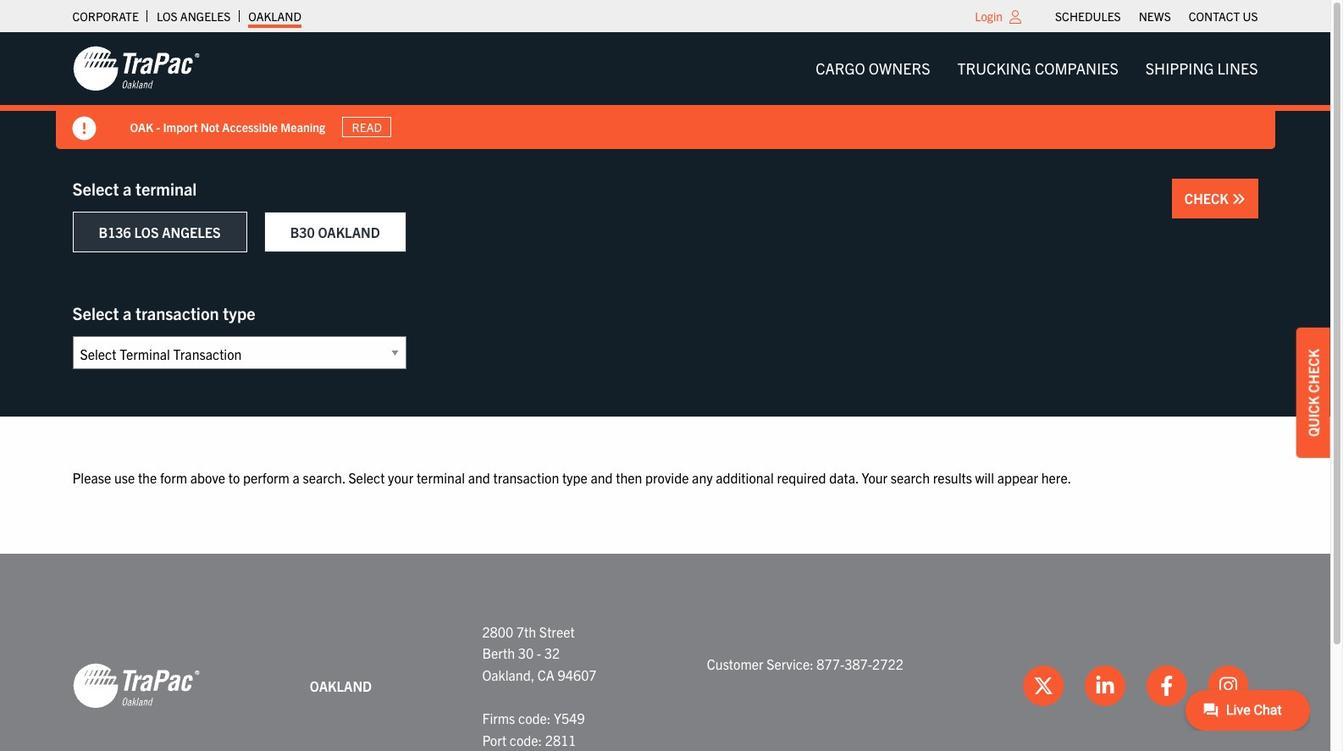 Task type: describe. For each thing, give the bounding box(es) containing it.
2 vertical spatial a
[[293, 469, 300, 486]]

contact us
[[1189, 8, 1258, 24]]

cargo owners
[[816, 58, 930, 78]]

corporate
[[72, 8, 139, 24]]

companies
[[1035, 58, 1119, 78]]

your
[[388, 469, 413, 486]]

search
[[891, 469, 930, 486]]

shipping lines
[[1146, 58, 1258, 78]]

firms
[[482, 710, 515, 727]]

us
[[1243, 8, 1258, 24]]

1 vertical spatial type
[[562, 469, 588, 486]]

additional
[[716, 469, 774, 486]]

0 vertical spatial code:
[[518, 710, 551, 727]]

- inside 2800 7th street berth 30 - 32 oakland, ca 94607
[[537, 645, 541, 662]]

contact us link
[[1189, 4, 1258, 28]]

select a transaction type
[[72, 302, 255, 324]]

32
[[544, 645, 560, 662]]

not
[[200, 119, 219, 134]]

login
[[975, 8, 1003, 24]]

2722
[[872, 656, 904, 672]]

menu bar containing schedules
[[1046, 4, 1267, 28]]

0 vertical spatial oakland
[[248, 8, 301, 24]]

quick check
[[1305, 349, 1322, 436]]

service:
[[767, 656, 814, 672]]

shipping lines link
[[1132, 52, 1272, 86]]

2 and from the left
[[591, 469, 613, 486]]

light image
[[1010, 10, 1021, 24]]

owners
[[869, 58, 930, 78]]

street
[[539, 623, 575, 640]]

oakland inside footer
[[310, 677, 372, 694]]

2800 7th street berth 30 - 32 oakland, ca 94607
[[482, 623, 597, 683]]

menu bar containing cargo owners
[[802, 52, 1272, 86]]

a for terminal
[[123, 178, 132, 199]]

results
[[933, 469, 972, 486]]

select for select a transaction type
[[72, 302, 119, 324]]

- inside banner
[[156, 119, 160, 134]]

los angeles
[[157, 8, 231, 24]]

oakland image for banner containing cargo owners
[[72, 45, 199, 92]]

0 horizontal spatial type
[[223, 302, 255, 324]]

solid image
[[72, 117, 96, 141]]

contact
[[1189, 8, 1240, 24]]

7th
[[516, 623, 536, 640]]

b30 oakland
[[290, 224, 380, 241]]

1 and from the left
[[468, 469, 490, 486]]

b136 los angeles
[[99, 224, 221, 241]]

oakland link
[[248, 4, 301, 28]]

required
[[777, 469, 826, 486]]

0 horizontal spatial transaction
[[135, 302, 219, 324]]

data.
[[829, 469, 859, 486]]

select a terminal
[[72, 178, 197, 199]]

1 vertical spatial angeles
[[162, 224, 221, 241]]

lines
[[1218, 58, 1258, 78]]

cargo owners link
[[802, 52, 944, 86]]

check inside 'link'
[[1305, 349, 1322, 393]]

387-
[[845, 656, 872, 672]]

please use the form above to perform a search. select your terminal and transaction type and then provide any additional required data. your search results will appear here.
[[72, 469, 1072, 486]]

search.
[[303, 469, 345, 486]]

use
[[114, 469, 135, 486]]

1 vertical spatial terminal
[[417, 469, 465, 486]]

read link
[[342, 117, 392, 137]]

los angeles link
[[157, 4, 231, 28]]

1 horizontal spatial transaction
[[493, 469, 559, 486]]

above
[[190, 469, 225, 486]]

please
[[72, 469, 111, 486]]

2811
[[545, 731, 576, 748]]

login link
[[975, 8, 1003, 24]]

schedules link
[[1055, 4, 1121, 28]]

94607
[[558, 666, 597, 683]]

will
[[975, 469, 994, 486]]

form
[[160, 469, 187, 486]]

30
[[518, 645, 534, 662]]



Task type: locate. For each thing, give the bounding box(es) containing it.
select up b136
[[72, 178, 119, 199]]

check
[[1185, 190, 1232, 207], [1305, 349, 1322, 393]]

shipping
[[1146, 58, 1214, 78]]

0 vertical spatial terminal
[[135, 178, 197, 199]]

-
[[156, 119, 160, 134], [537, 645, 541, 662]]

terminal up b136 los angeles at the top left of page
[[135, 178, 197, 199]]

any
[[692, 469, 713, 486]]

berth
[[482, 645, 515, 662]]

meaning
[[280, 119, 325, 134]]

quick check link
[[1297, 327, 1331, 458]]

oakland,
[[482, 666, 535, 683]]

menu bar down light image
[[802, 52, 1272, 86]]

a down b136
[[123, 302, 132, 324]]

1 horizontal spatial -
[[537, 645, 541, 662]]

oakland image for footer on the bottom of page containing 2800 7th street
[[72, 663, 199, 710]]

and right your
[[468, 469, 490, 486]]

terminal
[[135, 178, 197, 199], [417, 469, 465, 486]]

1 horizontal spatial terminal
[[417, 469, 465, 486]]

trucking companies link
[[944, 52, 1132, 86]]

1 vertical spatial oakland
[[318, 224, 380, 241]]

oak
[[130, 119, 154, 134]]

1 vertical spatial select
[[72, 302, 119, 324]]

and left 'then'
[[591, 469, 613, 486]]

here.
[[1041, 469, 1072, 486]]

news
[[1139, 8, 1171, 24]]

y549
[[554, 710, 585, 727]]

footer containing 2800 7th street
[[0, 554, 1331, 751]]

- right 30
[[537, 645, 541, 662]]

oakland image
[[72, 45, 199, 92], [72, 663, 199, 710]]

then
[[616, 469, 642, 486]]

customer
[[707, 656, 764, 672]]

1 vertical spatial transaction
[[493, 469, 559, 486]]

trucking
[[957, 58, 1031, 78]]

1 vertical spatial -
[[537, 645, 541, 662]]

terminal right your
[[417, 469, 465, 486]]

0 vertical spatial check
[[1185, 190, 1232, 207]]

angeles left oakland link at left
[[180, 8, 231, 24]]

solid image
[[1232, 192, 1245, 206]]

2 vertical spatial oakland
[[310, 677, 372, 694]]

and
[[468, 469, 490, 486], [591, 469, 613, 486]]

port
[[482, 731, 507, 748]]

ca
[[538, 666, 555, 683]]

2 oakland image from the top
[[72, 663, 199, 710]]

0 vertical spatial select
[[72, 178, 119, 199]]

the
[[138, 469, 157, 486]]

los right b136
[[134, 224, 159, 241]]

cargo
[[816, 58, 865, 78]]

read
[[352, 119, 382, 135]]

import
[[163, 119, 198, 134]]

b136
[[99, 224, 131, 241]]

accessible
[[222, 119, 278, 134]]

1 horizontal spatial and
[[591, 469, 613, 486]]

0 vertical spatial los
[[157, 8, 178, 24]]

1 vertical spatial oakland image
[[72, 663, 199, 710]]

trucking companies
[[957, 58, 1119, 78]]

0 horizontal spatial check
[[1185, 190, 1232, 207]]

0 vertical spatial transaction
[[135, 302, 219, 324]]

2800
[[482, 623, 513, 640]]

quick
[[1305, 396, 1322, 436]]

a
[[123, 178, 132, 199], [123, 302, 132, 324], [293, 469, 300, 486]]

0 vertical spatial type
[[223, 302, 255, 324]]

los right corporate link
[[157, 8, 178, 24]]

0 horizontal spatial -
[[156, 119, 160, 134]]

transaction
[[135, 302, 219, 324], [493, 469, 559, 486]]

0 vertical spatial angeles
[[180, 8, 231, 24]]

0 horizontal spatial and
[[468, 469, 490, 486]]

1 vertical spatial los
[[134, 224, 159, 241]]

1 horizontal spatial type
[[562, 469, 588, 486]]

2 vertical spatial select
[[348, 469, 385, 486]]

877-
[[817, 656, 845, 672]]

1 vertical spatial menu bar
[[802, 52, 1272, 86]]

0 vertical spatial menu bar
[[1046, 4, 1267, 28]]

1 horizontal spatial check
[[1305, 349, 1322, 393]]

0 vertical spatial -
[[156, 119, 160, 134]]

customer service: 877-387-2722
[[707, 656, 904, 672]]

corporate link
[[72, 4, 139, 28]]

select for select a terminal
[[72, 178, 119, 199]]

banner containing cargo owners
[[0, 32, 1343, 149]]

footer
[[0, 554, 1331, 751]]

to
[[228, 469, 240, 486]]

0 horizontal spatial terminal
[[135, 178, 197, 199]]

code: up 2811
[[518, 710, 551, 727]]

oakland
[[248, 8, 301, 24], [318, 224, 380, 241], [310, 677, 372, 694]]

check button
[[1172, 179, 1258, 219]]

firms code:  y549 port code:  2811
[[482, 710, 585, 748]]

0 vertical spatial a
[[123, 178, 132, 199]]

0 vertical spatial oakland image
[[72, 45, 199, 92]]

1 vertical spatial code:
[[510, 731, 542, 748]]

a left search. at the bottom left
[[293, 469, 300, 486]]

select down b136
[[72, 302, 119, 324]]

- right oak
[[156, 119, 160, 134]]

oakland image inside footer
[[72, 663, 199, 710]]

oak - import not accessible meaning
[[130, 119, 325, 134]]

code:
[[518, 710, 551, 727], [510, 731, 542, 748]]

menu bar up "shipping"
[[1046, 4, 1267, 28]]

1 vertical spatial check
[[1305, 349, 1322, 393]]

los
[[157, 8, 178, 24], [134, 224, 159, 241]]

1 oakland image from the top
[[72, 45, 199, 92]]

provide
[[645, 469, 689, 486]]

menu bar
[[1046, 4, 1267, 28], [802, 52, 1272, 86]]

select left your
[[348, 469, 385, 486]]

appear
[[997, 469, 1038, 486]]

your
[[862, 469, 888, 486]]

angeles down select a terminal
[[162, 224, 221, 241]]

select
[[72, 178, 119, 199], [72, 302, 119, 324], [348, 469, 385, 486]]

check inside button
[[1185, 190, 1232, 207]]

b30
[[290, 224, 315, 241]]

news link
[[1139, 4, 1171, 28]]

a up b136
[[123, 178, 132, 199]]

banner
[[0, 32, 1343, 149]]

a for transaction
[[123, 302, 132, 324]]

1 vertical spatial a
[[123, 302, 132, 324]]

angeles
[[180, 8, 231, 24], [162, 224, 221, 241]]

oakland image inside banner
[[72, 45, 199, 92]]

perform
[[243, 469, 290, 486]]

type
[[223, 302, 255, 324], [562, 469, 588, 486]]

schedules
[[1055, 8, 1121, 24]]

code: right port
[[510, 731, 542, 748]]



Task type: vqa. For each thing, say whether or not it's contained in the screenshot.
leftmost terminal
yes



